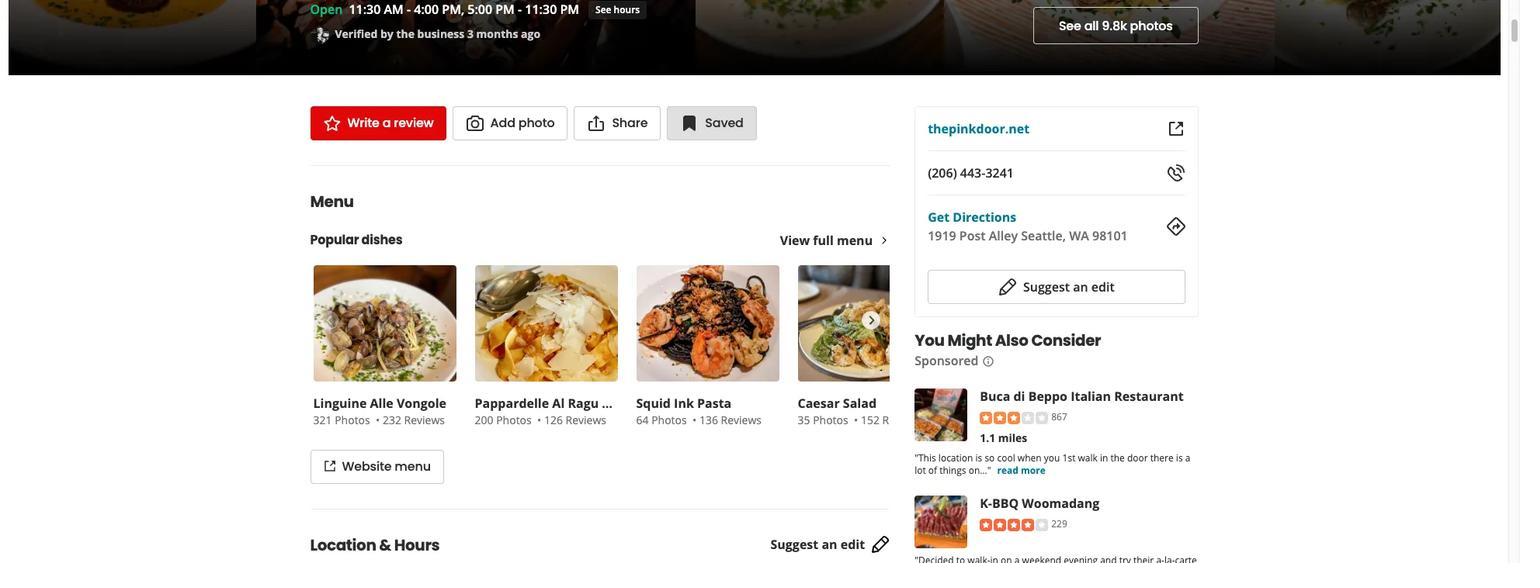 Task type: describe. For each thing, give the bounding box(es) containing it.
previous image
[[320, 311, 337, 330]]

see for see hours
[[596, 3, 612, 16]]

popular dishes
[[310, 231, 403, 249]]

126
[[544, 413, 563, 428]]

pasta
[[698, 395, 732, 412]]

get
[[928, 209, 950, 226]]

all
[[1085, 17, 1099, 35]]

64
[[637, 413, 649, 428]]

wa
[[1070, 228, 1090, 245]]

1 vertical spatial an
[[822, 537, 838, 554]]

walk
[[1078, 452, 1098, 465]]

1 horizontal spatial menu
[[837, 232, 873, 249]]

3241
[[986, 165, 1014, 182]]

by
[[381, 26, 394, 41]]

open
[[310, 1, 343, 18]]

you
[[915, 330, 945, 352]]

3
[[468, 26, 474, 41]]

photos inside the 'squid ink pasta 64 photos'
[[652, 413, 687, 428]]

verified by the business 3 months ago
[[335, 26, 541, 41]]

the inside "this location is so cool when you 1st walk in the door there is a lot of things on…"
[[1111, 452, 1125, 465]]

pappardelle al ragu bolognese 200 photos
[[475, 395, 666, 428]]

reviews for ink
[[721, 413, 762, 428]]

more
[[1021, 464, 1046, 478]]

136 reviews
[[700, 413, 762, 428]]

1 11:30 from the left
[[349, 1, 381, 18]]

4 star rating image
[[980, 519, 1049, 532]]

thepinkdoor.net link
[[928, 120, 1030, 137]]

buca di beppo italian restaurant image
[[915, 389, 968, 442]]

so
[[985, 452, 995, 465]]

a inside write a review link
[[383, 114, 391, 132]]

in
[[1101, 452, 1109, 465]]

see hours link
[[589, 1, 647, 19]]

seattle,
[[1022, 228, 1066, 245]]

photo of the pink door - seattle, wa, us. the view from the entrance image
[[256, 0, 696, 75]]

caesar salad 35 photos
[[798, 395, 877, 428]]

write
[[348, 114, 380, 132]]

229
[[1052, 518, 1068, 531]]

1st
[[1063, 452, 1076, 465]]

you
[[1045, 452, 1061, 465]]

reviews for al
[[566, 413, 607, 428]]

443-
[[961, 165, 986, 182]]

see all 9.8k photos
[[1059, 17, 1173, 35]]

1.1
[[980, 431, 996, 446]]

months
[[477, 26, 518, 41]]

2 11:30 from the left
[[525, 1, 557, 18]]

126 reviews
[[544, 413, 607, 428]]

2 - from the left
[[518, 1, 522, 18]]

also
[[996, 330, 1029, 352]]

squid ink pasta image
[[637, 266, 779, 382]]

restaurant
[[1115, 388, 1184, 405]]

0 horizontal spatial 24 pencil v2 image
[[872, 536, 890, 555]]

(206) 443-3241
[[928, 165, 1014, 182]]

share
[[612, 114, 648, 132]]

dishes
[[362, 231, 403, 249]]

get directions 1919 post alley seattle, wa 98101
[[928, 209, 1128, 245]]

share button
[[574, 106, 661, 141]]

232 reviews
[[383, 413, 445, 428]]

136
[[700, 413, 718, 428]]

menu inside website menu "link"
[[395, 458, 431, 476]]

(206)
[[928, 165, 958, 182]]

website menu
[[342, 458, 431, 476]]

view full menu
[[780, 232, 873, 249]]

suggest an edit button
[[928, 270, 1186, 304]]

thepinkdoor.net
[[928, 120, 1030, 137]]

alley
[[989, 228, 1018, 245]]

24 directions v2 image
[[1167, 217, 1186, 236]]

24 save v2 image
[[681, 114, 699, 133]]

bolognese
[[602, 395, 666, 412]]

add photo link
[[453, 106, 568, 141]]

35
[[798, 413, 811, 428]]

there
[[1151, 452, 1174, 465]]

photo of the pink door - seattle, wa, us. penn cove mussels and clams image
[[944, 0, 1275, 75]]

vongole
[[397, 395, 447, 412]]

16 external link v2 image
[[324, 461, 336, 473]]

2 photo of the pink door - seattle, wa, us. linguine alle vongole image from the left
[[1275, 0, 1521, 75]]

"this
[[915, 452, 937, 465]]

200
[[475, 413, 494, 428]]

write a review
[[348, 114, 434, 132]]

menu element
[[285, 165, 944, 485]]

321
[[313, 413, 332, 428]]

photo
[[519, 114, 555, 132]]

verified
[[335, 26, 378, 41]]

al
[[553, 395, 565, 412]]

directions
[[953, 209, 1017, 226]]

24 share v2 image
[[588, 114, 606, 133]]

squid ink pasta 64 photos
[[637, 395, 732, 428]]

16 info v2 image
[[982, 356, 995, 368]]



Task type: vqa. For each thing, say whether or not it's contained in the screenshot.


Task type: locate. For each thing, give the bounding box(es) containing it.
0 horizontal spatial pm
[[496, 1, 515, 18]]

full
[[813, 232, 834, 249]]

k-bbq woomadang link
[[980, 495, 1100, 512]]

24 camera v2 image
[[466, 114, 484, 133]]

1 horizontal spatial edit
[[1092, 279, 1115, 296]]

0 horizontal spatial 11:30
[[349, 1, 381, 18]]

24 pencil v2 image down alley
[[999, 278, 1018, 297]]

1 vertical spatial menu
[[395, 458, 431, 476]]

2 photos from the left
[[496, 413, 532, 428]]

hours
[[394, 535, 440, 557]]

0 horizontal spatial suggest an edit
[[771, 537, 865, 554]]

2 pm from the left
[[560, 1, 579, 18]]

you might also consider
[[915, 330, 1102, 352]]

reviews down pasta
[[721, 413, 762, 428]]

0 horizontal spatial an
[[822, 537, 838, 554]]

menu
[[310, 191, 354, 213]]

0 horizontal spatial suggest
[[771, 537, 819, 554]]

1 horizontal spatial see
[[1059, 17, 1082, 35]]

1 photo of the pink door - seattle, wa, us. linguine alle vongole image from the left
[[696, 0, 944, 75]]

an
[[1074, 279, 1089, 296], [822, 537, 838, 554]]

is right there
[[1177, 452, 1183, 465]]

suggest inside "button"
[[1024, 279, 1070, 296]]

see inside see hours link
[[596, 3, 612, 16]]

0 vertical spatial the
[[396, 26, 415, 41]]

0 horizontal spatial edit
[[841, 537, 865, 554]]

is left so
[[976, 452, 983, 465]]

k-bbq woomadang image
[[915, 496, 968, 549]]

menu
[[837, 232, 873, 249], [395, 458, 431, 476]]

reviews
[[404, 413, 445, 428], [566, 413, 607, 428], [721, 413, 762, 428], [883, 413, 924, 428]]

a inside "this location is so cool when you 1st walk in the door there is a lot of things on…"
[[1186, 452, 1191, 465]]

the
[[396, 26, 415, 41], [1111, 452, 1125, 465]]

- right am
[[407, 1, 411, 18]]

4:00
[[414, 1, 439, 18]]

1 horizontal spatial is
[[1177, 452, 1183, 465]]

website
[[342, 458, 392, 476]]

0 horizontal spatial photo of the pink door - seattle, wa, us. linguine alle vongole image
[[696, 0, 944, 75]]

0 vertical spatial edit
[[1092, 279, 1115, 296]]

0 vertical spatial see
[[596, 3, 612, 16]]

11:30 up verified
[[349, 1, 381, 18]]

write a review link
[[310, 106, 446, 141]]

sponsored
[[915, 353, 979, 370]]

get directions link
[[928, 209, 1017, 226]]

photos inside "linguine alle vongole 321 photos"
[[335, 413, 370, 428]]

4 photos from the left
[[813, 413, 849, 428]]

1 horizontal spatial 11:30
[[525, 1, 557, 18]]

1 vertical spatial see
[[1059, 17, 1082, 35]]

see
[[596, 3, 612, 16], [1059, 17, 1082, 35]]

bbq
[[993, 495, 1019, 512]]

photos inside pappardelle al ragu bolognese 200 photos
[[496, 413, 532, 428]]

0 horizontal spatial -
[[407, 1, 411, 18]]

pappardelle al ragu bolognese image
[[475, 266, 618, 382]]

photo of the pink door - seattle, wa, us. linguine alle vongole image
[[696, 0, 944, 75], [1275, 0, 1521, 75]]

photos inside caesar salad 35 photos
[[813, 413, 849, 428]]

2 reviews from the left
[[566, 413, 607, 428]]

a right write
[[383, 114, 391, 132]]

0 vertical spatial 24 pencil v2 image
[[999, 278, 1018, 297]]

0 horizontal spatial the
[[396, 26, 415, 41]]

menu right "website"
[[395, 458, 431, 476]]

of
[[929, 464, 938, 478]]

232
[[383, 413, 402, 428]]

5:00
[[468, 1, 493, 18]]

read
[[998, 464, 1019, 478]]

1 vertical spatial edit
[[841, 537, 865, 554]]

3 reviews from the left
[[721, 413, 762, 428]]

might
[[948, 330, 993, 352]]

pm
[[496, 1, 515, 18], [560, 1, 579, 18]]

1 horizontal spatial an
[[1074, 279, 1089, 296]]

14 chevron right outline image
[[879, 235, 890, 246]]

11:30
[[349, 1, 381, 18], [525, 1, 557, 18]]

see inside see all 9.8k photos link
[[1059, 17, 1082, 35]]

reviews right 152
[[883, 413, 924, 428]]

reviews down ragu
[[566, 413, 607, 428]]

reviews for salad
[[883, 413, 924, 428]]

photos down 'caesar'
[[813, 413, 849, 428]]

1 horizontal spatial suggest an edit
[[1024, 279, 1115, 296]]

read more
[[998, 464, 1046, 478]]

italian
[[1071, 388, 1112, 405]]

1 reviews from the left
[[404, 413, 445, 428]]

consider
[[1032, 330, 1102, 352]]

1 horizontal spatial -
[[518, 1, 522, 18]]

read more link
[[998, 464, 1046, 478]]

1 vertical spatial suggest
[[771, 537, 819, 554]]

photos down pappardelle
[[496, 413, 532, 428]]

pm,
[[442, 1, 465, 18]]

24 phone v2 image
[[1167, 164, 1186, 183]]

alle
[[370, 395, 394, 412]]

1 - from the left
[[407, 1, 411, 18]]

11:30 up ago at left top
[[525, 1, 557, 18]]

reviews down vongole
[[404, 413, 445, 428]]

is
[[976, 452, 983, 465], [1177, 452, 1183, 465]]

saved button
[[667, 106, 757, 141]]

caesar salad image
[[798, 266, 941, 382]]

the right by
[[396, 26, 415, 41]]

add
[[491, 114, 516, 132]]

1 horizontal spatial photo of the pink door - seattle, wa, us. linguine alle vongole image
[[1275, 0, 1521, 75]]

1 vertical spatial a
[[1186, 452, 1191, 465]]

3 star rating image
[[980, 412, 1049, 425]]

woomadang
[[1022, 495, 1100, 512]]

0 horizontal spatial is
[[976, 452, 983, 465]]

152
[[861, 413, 880, 428]]

9.8k
[[1102, 17, 1128, 35]]

1 vertical spatial 24 pencil v2 image
[[872, 536, 890, 555]]

photo of the pink door - seattle, wa, us. anachi spicy rice with cheese ball image
[[8, 0, 256, 75]]

see for see all 9.8k photos
[[1059, 17, 1082, 35]]

24 pencil v2 image left k-bbq woomadang image
[[872, 536, 890, 555]]

buca di beppo italian restaurant
[[980, 388, 1184, 405]]

&
[[379, 535, 391, 557]]

next image
[[863, 311, 880, 330]]

2 is from the left
[[1177, 452, 1183, 465]]

1 photos from the left
[[335, 413, 370, 428]]

152 reviews
[[861, 413, 924, 428]]

0 horizontal spatial menu
[[395, 458, 431, 476]]

24 pencil v2 image
[[999, 278, 1018, 297], [872, 536, 890, 555]]

24 star v2 image
[[323, 114, 341, 133]]

am
[[384, 1, 404, 18]]

a right there
[[1186, 452, 1191, 465]]

1 pm from the left
[[496, 1, 515, 18]]

edit
[[1092, 279, 1115, 296], [841, 537, 865, 554]]

1 horizontal spatial a
[[1186, 452, 1191, 465]]

reviews for alle
[[404, 413, 445, 428]]

the right "in"
[[1111, 452, 1125, 465]]

popular
[[310, 231, 359, 249]]

beppo
[[1029, 388, 1068, 405]]

location
[[310, 535, 376, 557]]

0 vertical spatial an
[[1074, 279, 1089, 296]]

k-
[[980, 495, 993, 512]]

1 is from the left
[[976, 452, 983, 465]]

edit inside "button"
[[1092, 279, 1115, 296]]

salad
[[843, 395, 877, 412]]

24 pencil v2 image inside suggest an edit "button"
[[999, 278, 1018, 297]]

photos
[[335, 413, 370, 428], [496, 413, 532, 428], [652, 413, 687, 428], [813, 413, 849, 428]]

0 vertical spatial a
[[383, 114, 391, 132]]

1 horizontal spatial pm
[[560, 1, 579, 18]]

location & hours
[[310, 535, 440, 557]]

1 horizontal spatial 24 pencil v2 image
[[999, 278, 1018, 297]]

buca di beppo italian restaurant link
[[980, 388, 1184, 405]]

squid
[[637, 395, 671, 412]]

1 horizontal spatial suggest
[[1024, 279, 1070, 296]]

- up ago at left top
[[518, 1, 522, 18]]

see hours
[[596, 3, 640, 16]]

see left all
[[1059, 17, 1082, 35]]

0 vertical spatial suggest
[[1024, 279, 1070, 296]]

view
[[780, 232, 810, 249]]

pm right 5:00
[[496, 1, 515, 18]]

a
[[383, 114, 391, 132], [1186, 452, 1191, 465]]

website menu link
[[310, 451, 444, 485]]

24 external link v2 image
[[1167, 120, 1186, 138]]

pappardelle
[[475, 395, 549, 412]]

see all 9.8k photos link
[[1034, 7, 1199, 44]]

suggest an edit link
[[771, 536, 890, 555]]

4 reviews from the left
[[883, 413, 924, 428]]

1.1 miles
[[980, 431, 1028, 446]]

867
[[1052, 411, 1068, 424]]

di
[[1014, 388, 1026, 405]]

suggest an edit inside suggest an edit "button"
[[1024, 279, 1115, 296]]

ink
[[674, 395, 694, 412]]

-
[[407, 1, 411, 18], [518, 1, 522, 18]]

3 photos from the left
[[652, 413, 687, 428]]

1 vertical spatial suggest an edit
[[771, 537, 865, 554]]

98101
[[1093, 228, 1128, 245]]

"this location is so cool when you 1st walk in the door there is a lot of things on…"
[[915, 452, 1191, 478]]

see left hours
[[596, 3, 612, 16]]

0 vertical spatial menu
[[837, 232, 873, 249]]

cool
[[998, 452, 1016, 465]]

business
[[418, 26, 465, 41]]

linguine alle vongole 321 photos
[[313, 395, 447, 428]]

hours
[[614, 3, 640, 16]]

1 horizontal spatial the
[[1111, 452, 1125, 465]]

1 vertical spatial the
[[1111, 452, 1125, 465]]

pm left see hours
[[560, 1, 579, 18]]

0 horizontal spatial a
[[383, 114, 391, 132]]

0 horizontal spatial see
[[596, 3, 612, 16]]

photos
[[1131, 17, 1173, 35]]

saved
[[706, 114, 744, 132]]

menu left "14 chevron right outline" image
[[837, 232, 873, 249]]

caesar
[[798, 395, 840, 412]]

photos down ink
[[652, 413, 687, 428]]

photos down linguine
[[335, 413, 370, 428]]

linguine alle vongole image
[[313, 266, 456, 382]]

an inside "button"
[[1074, 279, 1089, 296]]

door
[[1128, 452, 1149, 465]]

location
[[939, 452, 974, 465]]

0 vertical spatial suggest an edit
[[1024, 279, 1115, 296]]



